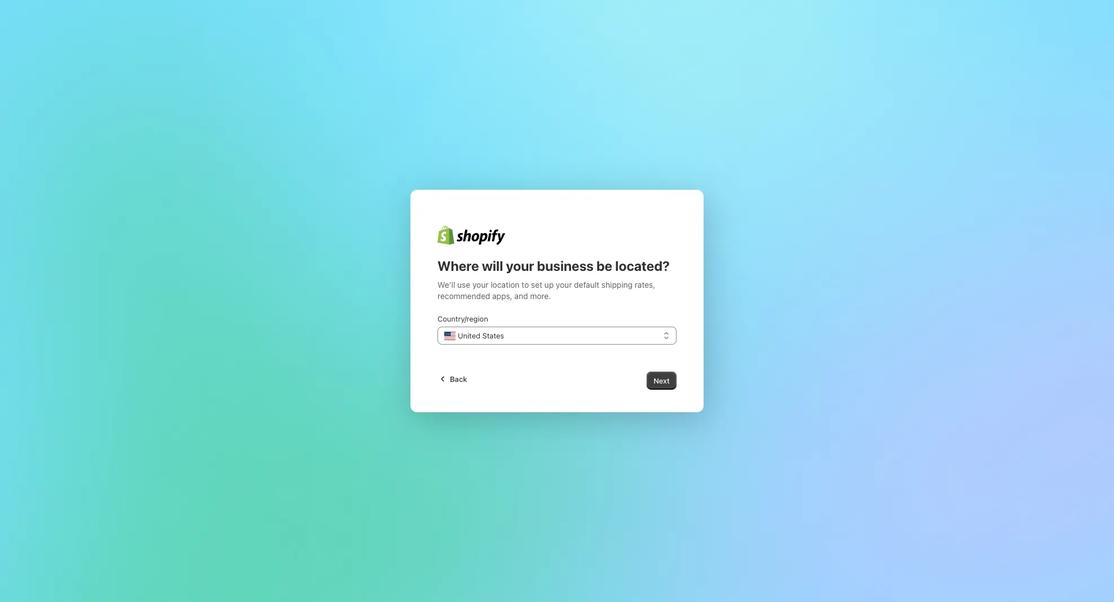 Task type: vqa. For each thing, say whether or not it's contained in the screenshot.
2nd size 16 image from the right
no



Task type: locate. For each thing, give the bounding box(es) containing it.
country/region
[[438, 315, 488, 324]]

and
[[515, 292, 528, 301]]

set
[[531, 280, 543, 290]]

rates,
[[635, 280, 656, 290]]

united
[[458, 332, 481, 341]]

1 horizontal spatial your
[[506, 258, 534, 274]]

your
[[506, 258, 534, 274], [473, 280, 489, 290], [556, 280, 572, 290]]

0 horizontal spatial your
[[473, 280, 489, 290]]

your up to
[[506, 258, 534, 274]]

next button
[[647, 372, 677, 390]]

your for will
[[506, 258, 534, 274]]

your right use
[[473, 280, 489, 290]]

your right up
[[556, 280, 572, 290]]

will
[[482, 258, 503, 274]]

default
[[574, 280, 600, 290]]

apps,
[[492, 292, 513, 301]]

recommended
[[438, 292, 490, 301]]

more.
[[530, 292, 551, 301]]

next
[[654, 377, 670, 386]]

location
[[491, 280, 520, 290]]

up
[[545, 280, 554, 290]]

to
[[522, 280, 529, 290]]



Task type: describe. For each thing, give the bounding box(es) containing it.
where will your business be located?
[[438, 258, 670, 274]]

located?
[[616, 258, 670, 274]]

use
[[458, 280, 471, 290]]

where
[[438, 258, 479, 274]]

we'll
[[438, 280, 455, 290]]

Postal Code text field
[[479, 357, 565, 369]]

back
[[450, 375, 467, 384]]

shipping
[[602, 280, 633, 290]]

City text field
[[451, 345, 538, 357]]

be
[[597, 258, 613, 274]]

back button
[[431, 371, 474, 389]]

states
[[483, 332, 504, 341]]

united states
[[458, 332, 504, 341]]

we'll use your location to set up your default shipping rates, recommended apps, and more.
[[438, 280, 656, 301]]

2 horizontal spatial your
[[556, 280, 572, 290]]

business
[[537, 258, 594, 274]]

your for use
[[473, 280, 489, 290]]



